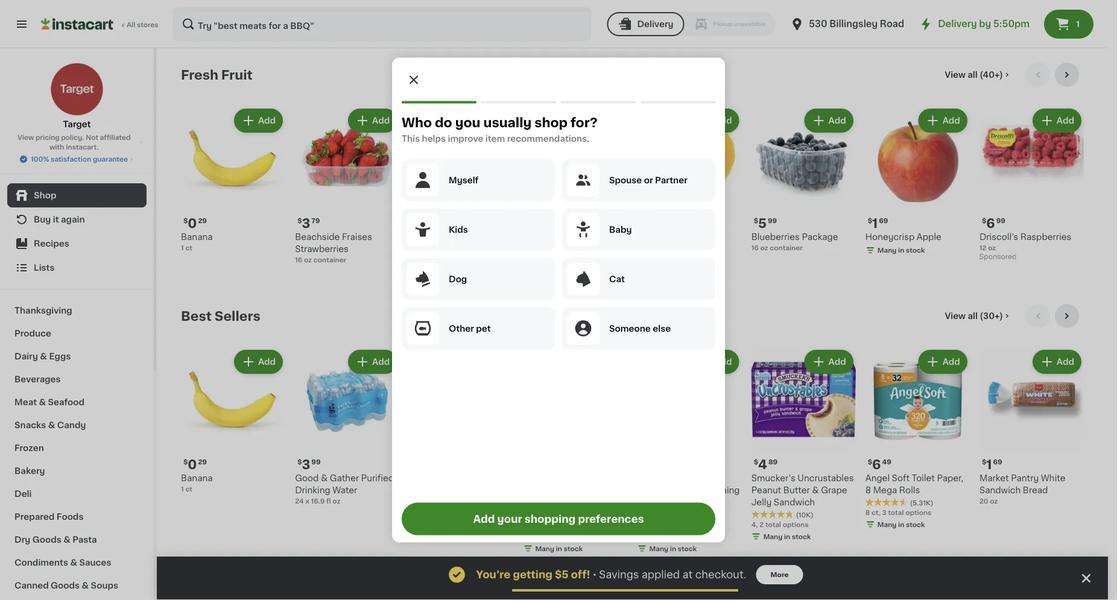 Task type: locate. For each thing, give the bounding box(es) containing it.
1 horizontal spatial delivery
[[939, 20, 977, 28]]

0 vertical spatial ct
[[186, 245, 193, 251]]

49
[[883, 459, 892, 466]]

0 vertical spatial raspberries
[[1021, 233, 1072, 241]]

white inside market pantry white sandwich bread 20 oz
[[1042, 474, 1066, 483]]

1 items from the left
[[590, 565, 614, 573]]

2 vertical spatial view
[[945, 312, 966, 320]]

& inside 'link'
[[82, 582, 89, 590]]

many in stock down 8 ct, 3 total options
[[878, 522, 926, 528]]

you're getting $5 off!
[[476, 570, 591, 580]]

sandwich down market
[[980, 487, 1021, 495]]

1 vertical spatial banana 1 ct
[[181, 474, 213, 493]]

0 horizontal spatial see eligible items button
[[523, 559, 628, 579]]

99 up good on the bottom left of page
[[312, 459, 321, 466]]

1 vertical spatial ct,
[[529, 534, 538, 540]]

product group containing 5
[[752, 106, 856, 253]]

0 vertical spatial 0
[[188, 217, 197, 230]]

& up the drinking
[[321, 474, 328, 483]]

1 see eligible items from the left
[[537, 565, 614, 573]]

more
[[771, 572, 789, 578]]

0 horizontal spatial sandwich
[[774, 499, 815, 507]]

1 all from the top
[[968, 71, 978, 79]]

0 vertical spatial goods
[[32, 536, 61, 544]]

condiments & sauces
[[14, 559, 111, 567]]

1 vertical spatial 29
[[198, 459, 207, 466]]

target
[[63, 120, 91, 129]]

product group containing driscoll's organic raspberries
[[523, 106, 628, 276]]

oz down $3.99 element
[[530, 257, 538, 264]]

oz down strawberries
[[304, 257, 312, 264]]

0 vertical spatial banana 1 ct
[[181, 233, 213, 251]]

1 vertical spatial 69
[[994, 459, 1003, 466]]

package
[[802, 233, 839, 241]]

1 vertical spatial goods
[[51, 582, 80, 590]]

white for bread
[[1042, 474, 1066, 483]]

1 vertical spatial fl
[[648, 534, 653, 540]]

1 vertical spatial 0
[[188, 458, 197, 471]]

1 see from the left
[[537, 565, 554, 573]]

1 vertical spatial ct
[[186, 486, 193, 493]]

3 up good on the bottom left of page
[[302, 458, 310, 471]]

1 vertical spatial $ 0 29
[[183, 458, 207, 471]]

1 horizontal spatial 69
[[994, 459, 1003, 466]]

delivery
[[939, 20, 977, 28], [638, 20, 674, 28]]

1 vertical spatial raspberries
[[523, 245, 575, 254]]

99 right 5 on the right of the page
[[768, 218, 777, 224]]

3
[[302, 217, 310, 230], [416, 217, 425, 230], [302, 458, 310, 471], [883, 509, 887, 516]]

thanksgiving
[[14, 307, 72, 315]]

1 vertical spatial $ 1 69
[[982, 458, 1003, 471]]

2 item carousel region from the top
[[181, 304, 1085, 597]]

driscoll's
[[523, 233, 562, 241], [980, 233, 1019, 241]]

blueberries package 16 oz container
[[752, 233, 839, 251]]

many in stock down 4, 2 total options
[[764, 534, 811, 540]]

stock down 8 ct, 3 total options
[[907, 522, 926, 528]]

recipes
[[34, 240, 69, 248]]

0 horizontal spatial eligible
[[556, 565, 588, 573]]

main content containing fresh fruit
[[157, 48, 1109, 601]]

0 for fresh fruit
[[188, 217, 197, 230]]

sauces
[[79, 559, 111, 567]]

item carousel region containing best sellers
[[181, 304, 1085, 597]]

sandwich down butter
[[774, 499, 815, 507]]

container inside blueberries package 16 oz container
[[770, 245, 803, 251]]

oz down blueberries
[[761, 245, 769, 251]]

driscoll's inside "driscoll's raspberries 12 oz"
[[980, 233, 1019, 241]]

items for see eligible items button related to sponsored badge image underneath you're getting $5 off!
[[590, 565, 614, 573]]

1 horizontal spatial eligible
[[670, 565, 702, 573]]

0 vertical spatial white
[[1042, 474, 1066, 483]]

eligible down 28 fl oz, 4 total options
[[670, 565, 702, 573]]

fl right 16.9
[[326, 498, 331, 505]]

0 vertical spatial 2
[[760, 522, 764, 528]]

ct, down shopping
[[529, 534, 538, 540]]

0 vertical spatial banana
[[181, 233, 213, 241]]

0 horizontal spatial items
[[590, 565, 614, 573]]

raspberries
[[1021, 233, 1072, 241], [523, 245, 575, 254]]

1 horizontal spatial 16
[[752, 245, 759, 251]]

view inside popup button
[[945, 312, 966, 320]]

1 vertical spatial 16
[[295, 257, 303, 264]]

$ inside $ 3 79
[[298, 218, 302, 224]]

2 see eligible items button from the left
[[638, 559, 742, 579]]

$ 1 69 up honeycrisp
[[868, 217, 889, 230]]

None search field
[[173, 7, 592, 41]]

16 down blueberries
[[752, 245, 759, 251]]

1 see eligible items button from the left
[[523, 559, 628, 579]]

shop link
[[7, 183, 147, 208]]

1 horizontal spatial sandwich
[[980, 487, 1021, 495]]

1 horizontal spatial $ 1 69
[[982, 458, 1003, 471]]

cat
[[610, 275, 625, 283]]

2 ct from the top
[[186, 486, 193, 493]]

condiments
[[14, 559, 68, 567]]

see eligible items
[[537, 565, 614, 573], [651, 565, 728, 573]]

18 oz button
[[409, 348, 514, 506]]

candy
[[57, 421, 86, 430]]

16
[[752, 245, 759, 251], [295, 257, 303, 264]]

crest
[[523, 487, 547, 495]]

who
[[402, 116, 432, 129]]

5:50pm
[[994, 20, 1030, 28]]

dawn
[[638, 487, 662, 495]]

1 horizontal spatial organic
[[564, 233, 598, 241]]

3 left 79
[[302, 217, 310, 230]]

view pricing policy. not affiliated with instacart.
[[18, 134, 131, 151]]

driscoll's raspberries 12 oz
[[980, 233, 1072, 251]]

see eligible items down 2 ct, 4 total options
[[537, 565, 614, 573]]

see eligible items down 28 fl oz, 4 total options
[[651, 565, 728, 573]]

meat
[[14, 398, 37, 407]]

main content
[[157, 48, 1109, 601]]

69 for market pantry white sandwich bread
[[994, 459, 1003, 466]]

& left "sauces"
[[70, 559, 77, 567]]

getting
[[513, 570, 553, 580]]

1 horizontal spatial items
[[704, 565, 728, 573]]

usually
[[484, 116, 532, 129]]

0 vertical spatial $ 3 99
[[412, 217, 435, 230]]

1 ct from the top
[[186, 245, 193, 251]]

oz down water
[[333, 498, 341, 505]]

8 inside the angel soft toilet paper, 8 mega rolls
[[866, 487, 872, 495]]

all inside popup button
[[968, 312, 978, 320]]

4 left 89
[[759, 458, 768, 471]]

product group
[[181, 106, 286, 253], [295, 106, 400, 265], [409, 106, 514, 280], [523, 106, 628, 276], [638, 106, 742, 243], [752, 106, 856, 253], [866, 106, 970, 258], [980, 106, 1085, 264], [181, 348, 286, 494], [295, 348, 400, 506], [409, 348, 514, 506], [523, 348, 628, 592], [638, 348, 742, 592], [752, 348, 856, 544], [866, 348, 970, 532], [980, 348, 1085, 506]]

stock down (10k)
[[792, 534, 811, 540]]

in down 8 ct, 3 total options
[[899, 522, 905, 528]]

affiliated
[[100, 134, 131, 141]]

scent
[[673, 511, 698, 519]]

0 vertical spatial container
[[770, 245, 803, 251]]

$ 1 69 for market pantry white sandwich bread
[[982, 458, 1003, 471]]

0 vertical spatial organic
[[525, 204, 552, 210]]

meat & seafood link
[[7, 391, 147, 414]]

dairy & eggs
[[14, 352, 71, 361]]

1 vertical spatial organic
[[564, 233, 598, 241]]

1 horizontal spatial 6
[[873, 458, 881, 471]]

1 horizontal spatial container
[[770, 245, 803, 251]]

1
[[1077, 20, 1081, 28], [873, 217, 878, 230], [181, 245, 184, 251], [987, 458, 992, 471], [181, 486, 184, 493]]

view inside view pricing policy. not affiliated with instacart.
[[18, 134, 34, 141]]

2 down shopping
[[523, 534, 528, 540]]

pet
[[476, 324, 491, 333]]

see for sponsored badge image under applied
[[651, 565, 668, 573]]

stock down red seedless grapes bag 1.5 lb
[[450, 269, 469, 276]]

12
[[980, 245, 987, 251]]

else
[[653, 324, 671, 333]]

$ 1 69 for honeycrisp apple
[[868, 217, 889, 230]]

1 vertical spatial container
[[314, 257, 347, 264]]

1 horizontal spatial raspberries
[[1021, 233, 1072, 241]]

0 horizontal spatial container
[[314, 257, 347, 264]]

in down 2 ct, 4 total options
[[556, 546, 562, 552]]

2 see eligible items from the left
[[651, 565, 728, 573]]

oz right 18 on the bottom left of page
[[418, 498, 426, 505]]

$0.89 element
[[638, 216, 742, 231]]

0 vertical spatial 6
[[987, 217, 996, 230]]

1 vertical spatial sandwich
[[774, 499, 815, 507]]

0 vertical spatial item carousel region
[[181, 63, 1085, 295]]

see eligible items button down 2 ct, 4 total options
[[523, 559, 628, 579]]

angel
[[866, 474, 890, 483]]

goods down prepared foods
[[32, 536, 61, 544]]

all left (30+)
[[968, 312, 978, 320]]

other
[[449, 324, 474, 333]]

view
[[945, 71, 966, 79], [18, 134, 34, 141], [945, 312, 966, 320]]

0 horizontal spatial 2
[[523, 534, 528, 540]]

items for see eligible items button associated with sponsored badge image under applied
[[704, 565, 728, 573]]

oz right 12
[[989, 245, 997, 251]]

3 up red
[[416, 217, 425, 230]]

container down strawberries
[[314, 257, 347, 264]]

sandwich inside smucker's uncrustables peanut butter & grape jelly sandwich
[[774, 499, 815, 507]]

1 horizontal spatial ct,
[[872, 509, 881, 516]]

0 horizontal spatial see
[[537, 565, 554, 573]]

0 vertical spatial ct,
[[872, 509, 881, 516]]

sponsored badge image down driscoll's organic raspberries 6 oz
[[523, 266, 560, 273]]

oz right 20
[[991, 498, 998, 505]]

raspberries inside "driscoll's raspberries 12 oz"
[[1021, 233, 1072, 241]]

goods for dry
[[32, 536, 61, 544]]

all left (40+) at the top of page
[[968, 71, 978, 79]]

white up radiant
[[563, 487, 588, 495]]

0 vertical spatial all
[[968, 71, 978, 79]]

1 banana from the top
[[181, 233, 213, 241]]

0 vertical spatial 69
[[880, 218, 889, 224]]

$ 3 99 up red
[[412, 217, 435, 230]]

pantry
[[1012, 474, 1039, 483]]

1 $ 0 29 from the top
[[183, 217, 207, 230]]

1 horizontal spatial fl
[[648, 534, 653, 540]]

1 0 from the top
[[188, 217, 197, 230]]

99 up red
[[426, 218, 435, 224]]

99 up "driscoll's raspberries 12 oz"
[[997, 218, 1006, 224]]

0 horizontal spatial 16
[[295, 257, 303, 264]]

2 banana from the top
[[181, 474, 213, 483]]

$ 6 99
[[982, 217, 1006, 230]]

many down 2 ct, 4 total options
[[536, 546, 555, 552]]

view left (40+) at the top of page
[[945, 71, 966, 79]]

1 horizontal spatial see eligible items
[[651, 565, 728, 573]]

2 right 4,
[[760, 522, 764, 528]]

target logo image
[[50, 63, 104, 116]]

driscoll's for raspberries
[[523, 233, 562, 241]]

pasta
[[73, 536, 97, 544]]

$ 6 49
[[868, 458, 892, 471]]

6 inside driscoll's organic raspberries 6 oz
[[523, 257, 528, 264]]

2 horizontal spatial 6
[[987, 217, 996, 230]]

item carousel region
[[181, 63, 1085, 295], [181, 304, 1085, 597]]

buy it again link
[[7, 208, 147, 232]]

service type group
[[607, 12, 776, 36]]

1 29 from the top
[[198, 218, 207, 224]]

2 driscoll's from the left
[[980, 233, 1019, 241]]

dishwashing
[[686, 487, 740, 495]]

0 horizontal spatial ct,
[[529, 534, 538, 540]]

1 item carousel region from the top
[[181, 63, 1085, 295]]

1 vertical spatial item carousel region
[[181, 304, 1085, 597]]

0 horizontal spatial delivery
[[638, 20, 674, 28]]

2 ct, 4 total options
[[523, 534, 590, 540]]

in down 28 fl oz, 4 total options
[[670, 546, 677, 552]]

road
[[880, 20, 905, 28]]

1 horizontal spatial white
[[1042, 474, 1066, 483]]

someone else
[[610, 324, 671, 333]]

1 vertical spatial 6
[[523, 257, 528, 264]]

oz inside driscoll's organic raspberries 6 oz
[[530, 257, 538, 264]]

$ 1 69 up market
[[982, 458, 1003, 471]]

driscoll's inside driscoll's organic raspberries 6 oz
[[523, 233, 562, 241]]

target link
[[50, 63, 104, 130]]

see inside product group
[[537, 565, 554, 573]]

ct, down mega at the bottom of the page
[[872, 509, 881, 516]]

1 eligible from the left
[[556, 565, 588, 573]]

16 down strawberries
[[295, 257, 303, 264]]

paper,
[[938, 474, 964, 483]]

1 banana 1 ct from the top
[[181, 233, 213, 251]]

2 0 from the top
[[188, 458, 197, 471]]

0 vertical spatial 16
[[752, 245, 759, 251]]

all for 1
[[968, 312, 978, 320]]

eligible left •
[[556, 565, 588, 573]]

drinking
[[295, 487, 331, 495]]

29 for fresh
[[198, 218, 207, 224]]

69 up market
[[994, 459, 1003, 466]]

$ inside $ 5 99
[[754, 218, 759, 224]]

2 items from the left
[[704, 565, 728, 573]]

oz inside market pantry white sandwich bread 20 oz
[[991, 498, 998, 505]]

goods inside 'link'
[[51, 582, 80, 590]]

$ 5 99
[[754, 217, 777, 230]]

0 vertical spatial fl
[[326, 498, 331, 505]]

organic up $3.99 element
[[525, 204, 552, 210]]

&
[[40, 352, 47, 361], [39, 398, 46, 407], [48, 421, 55, 430], [321, 474, 328, 483], [813, 487, 819, 495], [63, 536, 71, 544], [70, 559, 77, 567], [82, 582, 89, 590]]

item
[[486, 134, 505, 143]]

prepared foods link
[[7, 506, 147, 529]]

items right $5
[[590, 565, 614, 573]]

white up bread
[[1042, 474, 1066, 483]]

items inside product group
[[590, 565, 614, 573]]

organic down $3.99 element
[[564, 233, 598, 241]]

driscoll's down $ 6 99
[[980, 233, 1019, 241]]

many down 4, 2 total options
[[764, 534, 783, 540]]

delivery by 5:50pm
[[939, 20, 1030, 28]]

0 horizontal spatial 69
[[880, 218, 889, 224]]

pricing
[[36, 134, 60, 141]]

2 eligible from the left
[[670, 565, 702, 573]]

4 right the oz,
[[666, 534, 670, 540]]

& left pasta
[[63, 536, 71, 544]]

1 horizontal spatial 2
[[760, 522, 764, 528]]

blueberries
[[752, 233, 800, 241]]

0 vertical spatial $ 0 29
[[183, 217, 207, 230]]

dish
[[666, 499, 685, 507]]

view for fresh fruit
[[945, 71, 966, 79]]

0 horizontal spatial raspberries
[[523, 245, 575, 254]]

many down lb
[[421, 269, 441, 276]]

2 all from the top
[[968, 312, 978, 320]]

& inside good & gather purified drinking water 24 x 16.9 fl oz
[[321, 474, 328, 483]]

total down mega at the bottom of the page
[[889, 509, 904, 516]]

99 for blueberries package
[[768, 218, 777, 224]]

0 horizontal spatial $ 3 99
[[298, 458, 321, 471]]

many in stock down 2 ct, 4 total options
[[536, 546, 583, 552]]

1 horizontal spatial see eligible items button
[[638, 559, 742, 579]]

1 vertical spatial banana
[[181, 474, 213, 483]]

20
[[980, 498, 989, 505]]

options down (18.2k)
[[689, 534, 715, 540]]

sponsored badge image down 12
[[980, 254, 1017, 261]]

see eligible items button down 28 fl oz, 4 total options
[[638, 559, 742, 579]]

honeycrisp apple
[[866, 233, 942, 241]]

0 vertical spatial 8
[[866, 487, 872, 495]]

shop
[[34, 191, 56, 200]]

delivery inside button
[[638, 20, 674, 28]]

view left pricing in the left top of the page
[[18, 134, 34, 141]]

1 horizontal spatial driscoll's
[[980, 233, 1019, 241]]

many in stock
[[878, 247, 926, 254], [421, 269, 469, 276], [878, 522, 926, 528], [764, 534, 811, 540], [536, 546, 583, 552], [650, 546, 697, 552]]

oz,
[[654, 534, 664, 540]]

many
[[878, 247, 897, 254], [421, 269, 441, 276], [878, 522, 897, 528], [764, 534, 783, 540], [536, 546, 555, 552], [650, 546, 669, 552]]

99 inside $ 6 99
[[997, 218, 1006, 224]]

0 vertical spatial view
[[945, 71, 966, 79]]

total down (18.2k)
[[672, 534, 688, 540]]

0 horizontal spatial $ 1 69
[[868, 217, 889, 230]]

$ 3 99 up good on the bottom left of page
[[298, 458, 321, 471]]

1 horizontal spatial $ 3 99
[[412, 217, 435, 230]]

see left at
[[651, 565, 668, 573]]

3 down mega at the bottom of the page
[[883, 509, 887, 516]]

in down honeycrisp apple
[[899, 247, 905, 254]]

$ inside $ 6 99
[[982, 218, 987, 224]]

0 horizontal spatial 6
[[523, 257, 528, 264]]

1 driscoll's from the left
[[523, 233, 562, 241]]

organic
[[525, 204, 552, 210], [564, 233, 598, 241]]

total right 4,
[[766, 522, 782, 528]]

69 up honeycrisp
[[880, 218, 889, 224]]

1 vertical spatial $ 3 99
[[298, 458, 321, 471]]

2 vertical spatial 6
[[873, 458, 881, 471]]

sponsored badge image down you're getting $5 off!
[[523, 582, 560, 589]]

treatment tracker modal dialog
[[157, 557, 1109, 601]]

1 vertical spatial 8
[[866, 509, 870, 516]]

eligible for sponsored badge image underneath you're getting $5 off!
[[556, 565, 588, 573]]

0 horizontal spatial see eligible items
[[537, 565, 614, 573]]

1 horizontal spatial see
[[651, 565, 668, 573]]

oz inside "driscoll's raspberries 12 oz"
[[989, 245, 997, 251]]

container down blueberries
[[770, 245, 803, 251]]

& left soups on the left
[[82, 582, 89, 590]]

2 29 from the top
[[198, 459, 207, 466]]

options
[[906, 509, 932, 516], [783, 522, 809, 528], [563, 534, 590, 540], [689, 534, 715, 540]]

& right meat at left
[[39, 398, 46, 407]]

all inside popup button
[[968, 71, 978, 79]]

oz inside good & gather purified drinking water 24 x 16.9 fl oz
[[333, 498, 341, 505]]

driscoll's down $3.99 element
[[523, 233, 562, 241]]

raspberries inside driscoll's organic raspberries 6 oz
[[523, 245, 575, 254]]

0 vertical spatial sandwich
[[980, 487, 1021, 495]]

someone
[[610, 324, 651, 333]]

1 horizontal spatial 4
[[666, 534, 670, 540]]

2 banana 1 ct from the top
[[181, 474, 213, 493]]

16 inside blueberries package 16 oz container
[[752, 245, 759, 251]]

& down uncrustables on the bottom
[[813, 487, 819, 495]]

view left (30+)
[[945, 312, 966, 320]]

1 vertical spatial view
[[18, 134, 34, 141]]

1 8 from the top
[[866, 487, 872, 495]]

1 vertical spatial all
[[968, 312, 978, 320]]

you're
[[476, 570, 511, 580]]

6
[[987, 217, 996, 230], [523, 257, 528, 264], [873, 458, 881, 471]]

by
[[980, 20, 992, 28]]

sponsored badge image
[[980, 254, 1017, 261], [523, 266, 560, 273], [523, 582, 560, 589], [638, 582, 674, 589]]

2 $ 0 29 from the top
[[183, 458, 207, 471]]

checkout.
[[696, 570, 747, 580]]

29
[[198, 218, 207, 224], [198, 459, 207, 466]]

5
[[759, 217, 767, 230]]

4,
[[752, 522, 758, 528]]

$ 3 99 for good & gather purified drinking water
[[298, 458, 321, 471]]

0 horizontal spatial white
[[563, 487, 588, 495]]

2 horizontal spatial 4
[[759, 458, 768, 471]]

frozen link
[[7, 437, 147, 460]]

market pantry white sandwich bread 20 oz
[[980, 474, 1066, 505]]

1 vertical spatial white
[[563, 487, 588, 495]]

0 vertical spatial 29
[[198, 218, 207, 224]]

add
[[258, 116, 276, 125], [372, 116, 390, 125], [487, 116, 504, 125], [715, 116, 732, 125], [829, 116, 847, 125], [943, 116, 961, 125], [1057, 116, 1075, 125], [258, 358, 276, 366], [372, 358, 390, 366], [715, 358, 732, 366], [829, 358, 847, 366], [943, 358, 961, 366], [1057, 358, 1075, 366], [473, 514, 495, 524]]

butter
[[784, 487, 810, 495]]

items right at
[[704, 565, 728, 573]]

banana for fresh
[[181, 233, 213, 241]]

white inside crest 3d white advanced radiant mint, toothpaste
[[563, 487, 588, 495]]

it
[[53, 215, 59, 224]]

4 down shopping
[[540, 534, 545, 540]]

0 for best sellers
[[188, 458, 197, 471]]

0 vertical spatial $ 1 69
[[868, 217, 889, 230]]

fl right 28
[[648, 534, 653, 540]]

0 horizontal spatial driscoll's
[[523, 233, 562, 241]]

99 inside $ 5 99
[[768, 218, 777, 224]]

see eligible items for sponsored badge image underneath you're getting $5 off!
[[537, 565, 614, 573]]

2 see from the left
[[651, 565, 668, 573]]

0 horizontal spatial fl
[[326, 498, 331, 505]]

view inside popup button
[[945, 71, 966, 79]]



Task type: describe. For each thing, give the bounding box(es) containing it.
in down 4, 2 total options
[[785, 534, 791, 540]]

options down (10k)
[[783, 522, 809, 528]]

strawberries
[[295, 245, 349, 254]]

& left candy
[[48, 421, 55, 430]]

preferences
[[578, 514, 644, 524]]

29 for best
[[198, 459, 207, 466]]

canned goods & soups
[[14, 582, 118, 590]]

good
[[295, 474, 319, 483]]

6 for angel soft toilet paper, 8 mega rolls
[[873, 458, 881, 471]]

many in stock down 28 fl oz, 4 total options
[[650, 546, 697, 552]]

$3.99 element
[[523, 216, 628, 231]]

produce
[[14, 330, 51, 338]]

$4.99 element
[[638, 457, 742, 473]]

1 inside button
[[1077, 20, 1081, 28]]

options down (5.31k)
[[906, 509, 932, 516]]

total down shopping
[[546, 534, 562, 540]]

or
[[644, 176, 653, 184]]

billingsley
[[830, 20, 878, 28]]

ultra
[[664, 487, 684, 495]]

4, 2 total options
[[752, 522, 809, 528]]

fl inside good & gather purified drinking water 24 x 16.9 fl oz
[[326, 498, 331, 505]]

ct for fresh fruit
[[186, 245, 193, 251]]

see for sponsored badge image underneath you're getting $5 off!
[[537, 565, 554, 573]]

many down honeycrisp
[[878, 247, 897, 254]]

soft
[[892, 474, 910, 483]]

guarantee
[[93, 156, 128, 163]]

3 for beachside fraises strawberries
[[302, 217, 310, 230]]

x
[[305, 498, 309, 505]]

shop
[[535, 116, 568, 129]]

banana 1 ct for best
[[181, 474, 213, 493]]

smucker's
[[752, 474, 796, 483]]

stores
[[137, 21, 159, 28]]

ct, for 8
[[872, 509, 881, 516]]

advanced
[[523, 499, 566, 507]]

$ inside $ 6 49
[[868, 459, 873, 466]]

many in stock down lb
[[421, 269, 469, 276]]

do
[[435, 116, 452, 129]]

toothpaste
[[523, 511, 572, 519]]

$ inside $ 4 89
[[754, 459, 759, 466]]

lb
[[420, 257, 427, 264]]

kids
[[449, 225, 468, 234]]

add inside button
[[473, 514, 495, 524]]

99 for red seedless grapes bag
[[426, 218, 435, 224]]

delivery by 5:50pm link
[[919, 17, 1030, 31]]

not
[[86, 134, 98, 141]]

bakery
[[14, 467, 45, 476]]

satisfaction
[[51, 156, 91, 163]]

beachside
[[295, 233, 340, 241]]

goods for canned
[[51, 582, 80, 590]]

savings
[[599, 570, 639, 580]]

all for 6
[[968, 71, 978, 79]]

0 horizontal spatial organic
[[525, 204, 552, 210]]

stock down honeycrisp apple
[[907, 247, 926, 254]]

off!
[[571, 570, 591, 580]]

product group containing 18 oz
[[409, 348, 514, 506]]

meat & seafood
[[14, 398, 84, 407]]

& inside smucker's uncrustables peanut butter & grape jelly sandwich
[[813, 487, 819, 495]]

sellers
[[215, 310, 261, 323]]

99 for good & gather purified drinking water
[[312, 459, 321, 466]]

lists
[[34, 264, 55, 272]]

(12.4k)
[[568, 524, 591, 531]]

28
[[638, 534, 646, 540]]

18
[[409, 498, 417, 505]]

applied
[[642, 570, 680, 580]]

product group containing crest 3d white advanced radiant mint, toothpaste
[[523, 348, 628, 592]]

who do you usually shop for? this helps improve item recommendations.
[[402, 116, 598, 143]]

3 for red seedless grapes bag
[[416, 217, 425, 230]]

red
[[409, 233, 426, 241]]

snacks
[[14, 421, 46, 430]]

grapes
[[470, 233, 501, 241]]

bag
[[409, 245, 426, 254]]

oz inside beachside fraises strawberries 16 oz container
[[304, 257, 312, 264]]

liquid
[[638, 499, 664, 507]]

& inside "link"
[[39, 398, 46, 407]]

banana for best
[[181, 474, 213, 483]]

sponsored badge image down applied
[[638, 582, 674, 589]]

16.9
[[311, 498, 325, 505]]

in left 'dog'
[[442, 269, 448, 276]]

for?
[[571, 116, 598, 129]]

see eligible items button for sponsored badge image under applied
[[638, 559, 742, 579]]

apple
[[917, 233, 942, 241]]

banana 1 ct for fresh
[[181, 233, 213, 251]]

lists link
[[7, 256, 147, 280]]

best
[[181, 310, 212, 323]]

deli
[[14, 490, 32, 499]]

container inside beachside fraises strawberries 16 oz container
[[314, 257, 347, 264]]

eggs
[[49, 352, 71, 361]]

beverages
[[14, 375, 61, 384]]

with
[[50, 144, 64, 151]]

original
[[638, 511, 671, 519]]

69 for honeycrisp apple
[[880, 218, 889, 224]]

frozen
[[14, 444, 44, 453]]

add your shopping preferences button
[[402, 503, 716, 536]]

$ 0 29 for fresh fruit
[[183, 217, 207, 230]]

product group containing 4
[[752, 348, 856, 544]]

bakery link
[[7, 460, 147, 483]]

oz inside 18 oz "button"
[[418, 498, 426, 505]]

ct, for 2
[[529, 534, 538, 540]]

6 for driscoll's raspberries
[[987, 217, 996, 230]]

item carousel region containing fresh fruit
[[181, 63, 1085, 295]]

sandwich inside market pantry white sandwich bread 20 oz
[[980, 487, 1021, 495]]

3 for good & gather purified drinking water
[[302, 458, 310, 471]]

beachside fraises strawberries 16 oz container
[[295, 233, 372, 264]]

stock down 2 ct, 4 total options
[[564, 546, 583, 552]]

1 button
[[1045, 10, 1094, 39]]

honeycrisp
[[866, 233, 915, 241]]

16 inside beachside fraises strawberries 16 oz container
[[295, 257, 303, 264]]

view for best sellers
[[945, 312, 966, 320]]

smucker's uncrustables peanut butter & grape jelly sandwich
[[752, 474, 854, 507]]

view all (30+) button
[[941, 304, 1017, 328]]

delivery for delivery
[[638, 20, 674, 28]]

1 vertical spatial 2
[[523, 534, 528, 540]]

instacart logo image
[[41, 17, 113, 31]]

(5.31k)
[[911, 500, 934, 506]]

foods
[[57, 513, 84, 521]]

best sellers
[[181, 310, 261, 323]]

peanut
[[752, 487, 782, 495]]

driscoll's for 12
[[980, 233, 1019, 241]]

radiant
[[568, 499, 601, 507]]

condiments & sauces link
[[7, 552, 147, 575]]

dry goods & pasta
[[14, 536, 97, 544]]

ct for best sellers
[[186, 486, 193, 493]]

many in stock down honeycrisp apple
[[878, 247, 926, 254]]

more button
[[757, 566, 804, 585]]

see eligible items for sponsored badge image under applied
[[651, 565, 728, 573]]

myself
[[449, 176, 479, 184]]

options down (12.4k)
[[563, 534, 590, 540]]

market
[[980, 474, 1010, 483]]

mega
[[874, 487, 898, 495]]

many down the oz,
[[650, 546, 669, 552]]

this
[[402, 134, 420, 143]]

your
[[498, 514, 523, 524]]

3d
[[549, 487, 561, 495]]

toilet
[[912, 474, 935, 483]]

(18.2k)
[[682, 524, 706, 531]]

produce link
[[7, 322, 147, 345]]

see eligible items button for sponsored badge image underneath you're getting $5 off!
[[523, 559, 628, 579]]

eligible for sponsored badge image under applied
[[670, 565, 702, 573]]

delivery for delivery by 5:50pm
[[939, 20, 977, 28]]

0 horizontal spatial 4
[[540, 534, 545, 540]]

530
[[810, 20, 828, 28]]

99 for driscoll's raspberries
[[997, 218, 1006, 224]]

view all (40+) button
[[940, 63, 1017, 87]]

many down 8 ct, 3 total options
[[878, 522, 897, 528]]

white for radiant
[[563, 487, 588, 495]]

$ 0 29 for best sellers
[[183, 458, 207, 471]]

instacart.
[[66, 144, 99, 151]]

2 8 from the top
[[866, 509, 870, 516]]

stock down 28 fl oz, 4 total options
[[678, 546, 697, 552]]

$ 3 99 for red seedless grapes bag
[[412, 217, 435, 230]]

oz inside blueberries package 16 oz container
[[761, 245, 769, 251]]

organic inside driscoll's organic raspberries 6 oz
[[564, 233, 598, 241]]

& left eggs
[[40, 352, 47, 361]]

add your shopping preferences element
[[392, 58, 725, 543]]

bread
[[1023, 487, 1049, 495]]



Task type: vqa. For each thing, say whether or not it's contained in the screenshot.
the rightmost 7
no



